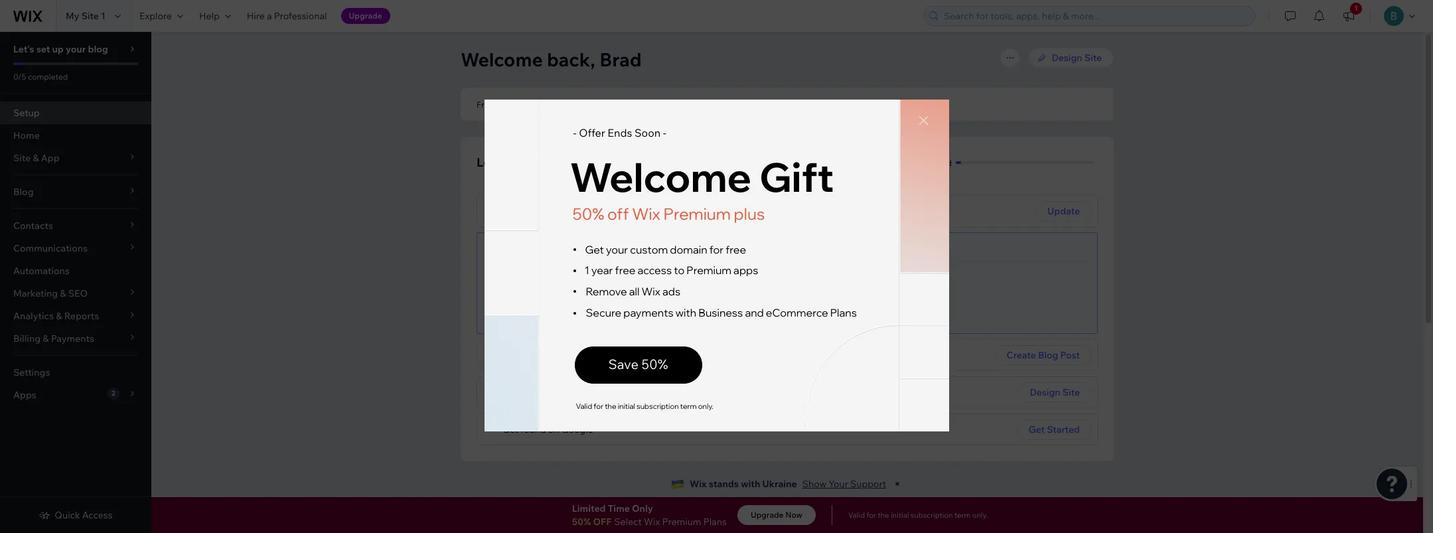 Task type: describe. For each thing, give the bounding box(es) containing it.
0 horizontal spatial connect
[[503, 241, 540, 253]]

automations link
[[0, 260, 151, 282]]

few
[[688, 272, 704, 284]]

get for get found on google
[[503, 424, 519, 436]]

1 horizontal spatial the
[[878, 511, 889, 520]]

your for write your first blog post
[[528, 349, 548, 361]]

plus
[[734, 204, 765, 223]]

home link
[[0, 124, 151, 147]]

design site button
[[1018, 382, 1092, 402]]

get started
[[1029, 424, 1080, 436]]

explore
[[139, 10, 172, 22]]

get started button
[[1017, 420, 1092, 440]]

wix down secure
[[642, 285, 661, 298]]

1 vertical spatial only.
[[973, 511, 988, 520]]

up inside the sidebar element
[[52, 43, 64, 55]]

post
[[591, 349, 610, 361]]

automations
[[13, 265, 70, 277]]

info
[[899, 99, 913, 109]]

1 horizontal spatial subscription
[[911, 511, 953, 520]]

50% inside limited time only 50% off select wix premium plans
[[572, 516, 591, 528]]

remove all wix ads
[[586, 285, 681, 298]]

design down write in the bottom of the page
[[503, 386, 533, 398]]

ukraine
[[763, 478, 797, 490]]

time
[[608, 503, 630, 515]]

brad
[[600, 48, 642, 71]]

1 horizontal spatial valid
[[849, 511, 865, 520]]

update for update
[[1048, 205, 1080, 217]]

business info
[[864, 99, 913, 109]]

to
[[674, 263, 685, 277]]

your for design your website
[[535, 386, 554, 398]]

no domain connect
[[603, 99, 681, 109]]

free plan compare plans
[[477, 99, 571, 109]]

custom for your
[[630, 243, 668, 256]]

Search for tools, apps, help & more... field
[[940, 7, 1251, 25]]

found
[[521, 424, 546, 436]]

create
[[1007, 349, 1036, 361]]

select
[[614, 516, 642, 528]]

show
[[803, 478, 827, 490]]

find your perfect domain and secure it in a few clicks.
[[503, 272, 732, 284]]

quick
[[55, 509, 80, 521]]

help
[[199, 10, 220, 22]]

1 horizontal spatial initial
[[891, 511, 909, 520]]

plan
[[495, 99, 511, 109]]

perfect
[[545, 272, 577, 284]]

create blog post
[[1007, 349, 1080, 361]]

your inside the sidebar element
[[66, 43, 86, 55]]

2 vertical spatial for
[[867, 511, 877, 520]]

now
[[786, 510, 803, 520]]

0 vertical spatial design site
[[1052, 52, 1102, 64]]

1 vertical spatial completed
[[912, 158, 952, 168]]

1 - from the left
[[573, 126, 577, 139]]

2 - from the left
[[663, 126, 667, 139]]

0 horizontal spatial initial
[[618, 401, 635, 411]]

0 horizontal spatial subscription
[[637, 401, 679, 411]]

1 vertical spatial term
[[955, 511, 971, 520]]

premium inside limited time only 50% off select wix premium plans
[[662, 516, 702, 528]]

premium for year
[[687, 263, 732, 277]]

save
[[609, 356, 639, 372]]

upgrade now
[[751, 510, 803, 520]]

go
[[770, 299, 783, 311]]

get for get your custom domain for free
[[585, 243, 604, 256]]

upgrade for upgrade
[[349, 11, 382, 21]]

set inside the sidebar element
[[36, 43, 50, 55]]

design your website
[[503, 386, 590, 398]]

upgrade now button
[[738, 505, 816, 525]]

site inside button
[[1063, 386, 1080, 398]]

let's go
[[748, 299, 783, 311]]

completed inside the sidebar element
[[28, 72, 68, 82]]

ends
[[608, 126, 632, 139]]

setup
[[13, 107, 40, 119]]

ecommerce
[[766, 306, 829, 319]]

0 horizontal spatial plans
[[550, 99, 571, 109]]

hire
[[247, 10, 265, 22]]

gift
[[760, 152, 834, 202]]

welcome back, brad
[[461, 48, 642, 71]]

1 horizontal spatial set
[[506, 155, 524, 170]]

1 horizontal spatial 0/5
[[898, 158, 910, 168]]

design site inside button
[[1030, 386, 1080, 398]]

only
[[632, 503, 653, 515]]

update your blog type
[[503, 205, 600, 217]]

your
[[829, 478, 849, 490]]

find
[[503, 272, 522, 284]]

stands
[[709, 478, 739, 490]]

blog right 'first'
[[569, 349, 589, 361]]

1 year free access to premium apps
[[585, 263, 759, 277]]

off
[[608, 204, 629, 223]]

all
[[629, 285, 640, 298]]

2 vertical spatial a
[[681, 272, 686, 284]]

type
[[580, 205, 600, 217]]

0 horizontal spatial free
[[615, 263, 636, 277]]

no for no business email
[[714, 99, 725, 109]]

blog
[[1039, 349, 1059, 361]]

year
[[592, 263, 613, 277]]

1 button
[[1335, 0, 1364, 32]]

wix left stands
[[690, 478, 707, 490]]

secure
[[632, 272, 661, 284]]

website
[[557, 386, 590, 398]]

1 horizontal spatial connect
[[649, 99, 681, 109]]

my
[[66, 10, 79, 22]]

custom for a
[[550, 241, 583, 253]]

limited time only 50% off select wix premium plans
[[572, 503, 727, 528]]

write
[[503, 349, 526, 361]]

0 horizontal spatial valid for the initial subscription term only.
[[576, 401, 714, 411]]

compare plans link
[[514, 98, 571, 110]]

- offer ends soon -
[[573, 126, 667, 139]]

google
[[561, 424, 593, 436]]

limited
[[572, 503, 606, 515]]

get for get started
[[1029, 424, 1045, 436]]

your up update your blog type
[[544, 155, 570, 170]]

access
[[82, 509, 113, 521]]

and for domain
[[614, 272, 630, 284]]

0 horizontal spatial business
[[699, 306, 743, 319]]

post
[[1061, 349, 1080, 361]]

e.g., mystunningwebsite.com field
[[519, 295, 720, 314]]

upgrade button
[[341, 8, 390, 24]]

blog inside the sidebar element
[[88, 43, 108, 55]]

upgrade for upgrade now
[[751, 510, 784, 520]]

back,
[[547, 48, 596, 71]]



Task type: vqa. For each thing, say whether or not it's contained in the screenshot.


Task type: locate. For each thing, give the bounding box(es) containing it.
2 vertical spatial plans
[[704, 516, 727, 528]]

0 vertical spatial the
[[605, 401, 617, 411]]

plans
[[550, 99, 571, 109], [831, 306, 857, 319], [704, 516, 727, 528]]

quick access button
[[39, 509, 113, 521]]

no up - offer ends soon -
[[603, 99, 614, 109]]

wix
[[632, 204, 661, 223], [642, 285, 661, 298], [690, 478, 707, 490], [644, 516, 660, 528]]

your right find
[[524, 272, 543, 284]]

1 horizontal spatial 1
[[585, 263, 590, 277]]

domain up year
[[585, 241, 618, 253]]

for down post
[[594, 401, 604, 411]]

valid for the initial subscription term only. down support
[[849, 511, 988, 520]]

welcome down soon
[[570, 152, 752, 202]]

design down search for tools, apps, help & more... field at the right top of page
[[1052, 52, 1083, 64]]

for
[[710, 243, 724, 256], [594, 401, 604, 411], [867, 511, 877, 520]]

domain up to
[[670, 243, 708, 256]]

1 horizontal spatial upgrade
[[751, 510, 784, 520]]

no
[[603, 99, 614, 109], [714, 99, 725, 109]]

a for custom
[[543, 241, 548, 253]]

and for business
[[745, 306, 764, 319]]

1 horizontal spatial -
[[663, 126, 667, 139]]

started
[[1047, 424, 1080, 436]]

2 horizontal spatial a
[[681, 272, 686, 284]]

0 horizontal spatial only.
[[698, 401, 714, 411]]

settings
[[13, 367, 50, 378]]

- left the offer
[[573, 126, 577, 139]]

site down search for tools, apps, help & more... field at the right top of page
[[1085, 52, 1102, 64]]

0 vertical spatial premium
[[664, 204, 731, 223]]

0 horizontal spatial custom
[[550, 241, 583, 253]]

a
[[267, 10, 272, 22], [543, 241, 548, 253], [681, 272, 686, 284]]

0 horizontal spatial -
[[573, 126, 577, 139]]

0 horizontal spatial valid
[[576, 401, 592, 411]]

connect
[[649, 99, 681, 109], [783, 99, 816, 109], [503, 241, 540, 253]]

term
[[680, 401, 697, 411], [955, 511, 971, 520]]

your for update your blog type
[[537, 205, 556, 217]]

apps
[[734, 263, 759, 277]]

let's down 'free'
[[477, 155, 504, 170]]

free up remove all wix ads
[[615, 263, 636, 277]]

connect up soon
[[649, 99, 681, 109]]

welcome for gift
[[570, 152, 752, 202]]

get inside button
[[1029, 424, 1045, 436]]

50% left off
[[573, 204, 605, 223]]

1 vertical spatial plans
[[831, 306, 857, 319]]

let's go button
[[736, 295, 795, 315]]

no business email connect
[[714, 99, 816, 109]]

hire a professional link
[[239, 0, 335, 32]]

with right stands
[[741, 478, 761, 490]]

0 vertical spatial completed
[[28, 72, 68, 82]]

update button
[[1036, 201, 1092, 221]]

set down free plan compare plans
[[506, 155, 524, 170]]

business info button
[[848, 98, 913, 110]]

0/5 completed inside the sidebar element
[[13, 72, 68, 82]]

1 horizontal spatial term
[[955, 511, 971, 520]]

valid down support
[[849, 511, 865, 520]]

2 vertical spatial premium
[[662, 516, 702, 528]]

close image
[[919, 115, 929, 125]]

1 vertical spatial valid for the initial subscription term only.
[[849, 511, 988, 520]]

sidebar element
[[0, 32, 151, 533]]

with for payments
[[676, 306, 697, 319]]

1 horizontal spatial valid for the initial subscription term only.
[[849, 511, 988, 520]]

your for find your perfect domain and secure it in a few clicks.
[[524, 272, 543, 284]]

0 vertical spatial site
[[81, 10, 99, 22]]

wix inside welcome gift 50% off wix premium plus
[[632, 204, 661, 223]]

professional
[[274, 10, 327, 22]]

quick access
[[55, 509, 113, 521]]

1 vertical spatial set
[[506, 155, 524, 170]]

your for get your custom domain for free
[[606, 243, 628, 256]]

secure payments with business and ecommerce plans
[[586, 306, 857, 319]]

custom up 'perfect'
[[550, 241, 583, 253]]

welcome up plan
[[461, 48, 543, 71]]

your up 'connect a custom domain' on the top of page
[[537, 205, 556, 217]]

0 horizontal spatial let's
[[13, 43, 34, 55]]

write your first blog post
[[503, 349, 610, 361]]

completed up setup
[[28, 72, 68, 82]]

business
[[726, 99, 759, 109]]

a right hire
[[267, 10, 272, 22]]

off
[[593, 516, 612, 528]]

connect link right email
[[783, 98, 816, 110]]

setup link
[[0, 102, 151, 124]]

upgrade
[[349, 11, 382, 21], [751, 510, 784, 520]]

let's inside button
[[748, 299, 768, 311]]

plans right compare on the left top of page
[[550, 99, 571, 109]]

0 vertical spatial valid for the initial subscription term only.
[[576, 401, 714, 411]]

1 horizontal spatial with
[[741, 478, 761, 490]]

your up year
[[606, 243, 628, 256]]

50% right save
[[642, 356, 668, 372]]

no left business
[[714, 99, 725, 109]]

0 horizontal spatial with
[[676, 306, 697, 319]]

0 horizontal spatial let's set up your blog
[[13, 43, 108, 55]]

1 horizontal spatial a
[[543, 241, 548, 253]]

blog down my site 1
[[88, 43, 108, 55]]

the
[[605, 401, 617, 411], [878, 511, 889, 520]]

valid
[[576, 401, 592, 411], [849, 511, 865, 520]]

premium right to
[[687, 263, 732, 277]]

1 vertical spatial 50%
[[642, 356, 668, 372]]

1 vertical spatial business
[[699, 306, 743, 319]]

up up update your blog type
[[527, 155, 542, 170]]

connect a custom domain
[[503, 241, 618, 253]]

soon
[[635, 126, 661, 139]]

0 horizontal spatial the
[[605, 401, 617, 411]]

update inside button
[[1048, 205, 1080, 217]]

0 horizontal spatial term
[[680, 401, 697, 411]]

get left found
[[503, 424, 519, 436]]

welcome for back,
[[461, 48, 543, 71]]

for up clicks.
[[710, 243, 724, 256]]

wix down "only"
[[644, 516, 660, 528]]

wix stands with ukraine show your support
[[690, 478, 887, 490]]

let's up setup
[[13, 43, 34, 55]]

email
[[761, 99, 781, 109]]

design site link
[[1028, 48, 1114, 68]]

1 vertical spatial subscription
[[911, 511, 953, 520]]

0/5 completed
[[13, 72, 68, 82], [898, 158, 952, 168]]

on
[[548, 424, 559, 436]]

premium right select
[[662, 516, 702, 528]]

no for no domain
[[603, 99, 614, 109]]

in
[[671, 272, 679, 284]]

1 vertical spatial valid
[[849, 511, 865, 520]]

1 horizontal spatial welcome
[[570, 152, 752, 202]]

plans down stands
[[704, 516, 727, 528]]

1 vertical spatial free
[[615, 263, 636, 277]]

1 inside button
[[1355, 4, 1358, 13]]

business
[[864, 99, 897, 109], [699, 306, 743, 319]]

business down clicks.
[[699, 306, 743, 319]]

0 vertical spatial valid
[[576, 401, 592, 411]]

ads
[[663, 285, 681, 298]]

wix right off
[[632, 204, 661, 223]]

let's
[[13, 43, 34, 55], [477, 155, 504, 170], [748, 299, 768, 311]]

domain up ends
[[616, 99, 644, 109]]

free
[[477, 99, 493, 109]]

1 vertical spatial let's set up your blog
[[477, 155, 599, 170]]

1 horizontal spatial get
[[585, 243, 604, 256]]

50% down limited
[[572, 516, 591, 528]]

it
[[663, 272, 669, 284]]

blog down the offer
[[573, 155, 599, 170]]

access
[[638, 263, 672, 277]]

a right in
[[681, 272, 686, 284]]

up up setup link
[[52, 43, 64, 55]]

2 vertical spatial 50%
[[572, 516, 591, 528]]

0/5 completed down close image on the right
[[898, 158, 952, 168]]

2 no from the left
[[714, 99, 725, 109]]

custom
[[550, 241, 583, 253], [630, 243, 668, 256]]

domain for get your custom domain for free
[[670, 243, 708, 256]]

domain for find your perfect domain and secure it in a few clicks.
[[579, 272, 612, 284]]

connect link up soon
[[649, 98, 681, 110]]

compare
[[514, 99, 548, 109]]

set up setup
[[36, 43, 50, 55]]

your left website
[[535, 386, 554, 398]]

premium up get your custom domain for free
[[664, 204, 731, 223]]

update for update your blog type
[[503, 205, 535, 217]]

the down save
[[605, 401, 617, 411]]

save 50% link
[[575, 346, 702, 383]]

a for professional
[[267, 10, 272, 22]]

0/5 down info
[[898, 158, 910, 168]]

1 horizontal spatial plans
[[704, 516, 727, 528]]

domain
[[616, 99, 644, 109], [585, 241, 618, 253], [670, 243, 708, 256], [579, 272, 612, 284]]

1 horizontal spatial custom
[[630, 243, 668, 256]]

1 for 1 year free access to premium apps
[[585, 263, 590, 277]]

support
[[851, 478, 887, 490]]

and left go
[[745, 306, 764, 319]]

50%
[[573, 204, 605, 223], [642, 356, 668, 372], [572, 516, 591, 528]]

connect right email
[[783, 99, 816, 109]]

0/5 completed up setup
[[13, 72, 68, 82]]

upgrade right professional
[[349, 11, 382, 21]]

1 vertical spatial design site
[[1030, 386, 1080, 398]]

clicks.
[[706, 272, 732, 284]]

0 horizontal spatial 1
[[101, 10, 106, 22]]

1 vertical spatial initial
[[891, 511, 909, 520]]

design site up get started
[[1030, 386, 1080, 398]]

0 vertical spatial for
[[710, 243, 724, 256]]

1 vertical spatial let's
[[477, 155, 504, 170]]

hire a professional
[[247, 10, 327, 22]]

your down my
[[66, 43, 86, 55]]

1 horizontal spatial 0/5 completed
[[898, 158, 952, 168]]

design down create blog post button
[[1030, 386, 1061, 398]]

secure
[[586, 306, 622, 319]]

1 vertical spatial upgrade
[[751, 510, 784, 520]]

the down support
[[878, 511, 889, 520]]

valid down website
[[576, 401, 592, 411]]

1 vertical spatial 0/5
[[898, 158, 910, 168]]

1 vertical spatial the
[[878, 511, 889, 520]]

connect link
[[649, 98, 681, 110], [783, 98, 816, 110]]

first
[[550, 349, 567, 361]]

2 connect link from the left
[[783, 98, 816, 110]]

design
[[1052, 52, 1083, 64], [503, 386, 533, 398], [1030, 386, 1061, 398]]

0 horizontal spatial for
[[594, 401, 604, 411]]

1 for 1
[[1355, 4, 1358, 13]]

0 vertical spatial and
[[614, 272, 630, 284]]

0 vertical spatial plans
[[550, 99, 571, 109]]

-
[[573, 126, 577, 139], [663, 126, 667, 139]]

2 vertical spatial let's
[[748, 299, 768, 311]]

1 vertical spatial welcome
[[570, 152, 752, 202]]

valid for the initial subscription term only. down 'save 50%' "link"
[[576, 401, 714, 411]]

site down the post
[[1063, 386, 1080, 398]]

1 horizontal spatial let's
[[477, 155, 504, 170]]

1 horizontal spatial up
[[527, 155, 542, 170]]

and
[[614, 272, 630, 284], [745, 306, 764, 319]]

2 horizontal spatial for
[[867, 511, 877, 520]]

0/5
[[13, 72, 26, 82], [898, 158, 910, 168]]

1 update from the left
[[503, 205, 535, 217]]

0 vertical spatial up
[[52, 43, 64, 55]]

your
[[66, 43, 86, 55], [544, 155, 570, 170], [537, 205, 556, 217], [606, 243, 628, 256], [524, 272, 543, 284], [528, 349, 548, 361], [535, 386, 554, 398]]

premium for gift
[[664, 204, 731, 223]]

custom up 'access'
[[630, 243, 668, 256]]

0 vertical spatial welcome
[[461, 48, 543, 71]]

premium inside welcome gift 50% off wix premium plus
[[664, 204, 731, 223]]

free up apps
[[726, 243, 746, 256]]

and up remove all wix ads
[[614, 272, 630, 284]]

completed down close image on the right
[[912, 158, 952, 168]]

create blog post button
[[995, 345, 1092, 365]]

0 horizontal spatial and
[[614, 272, 630, 284]]

get up year
[[585, 243, 604, 256]]

wix inside limited time only 50% off select wix premium plans
[[644, 516, 660, 528]]

welcome
[[461, 48, 543, 71], [570, 152, 752, 202]]

site right my
[[81, 10, 99, 22]]

0 vertical spatial a
[[267, 10, 272, 22]]

your left 'first'
[[528, 349, 548, 361]]

upgrade left now
[[751, 510, 784, 520]]

connect link for no domain connect
[[649, 98, 681, 110]]

2 horizontal spatial connect
[[783, 99, 816, 109]]

offer
[[579, 126, 605, 139]]

0 vertical spatial let's set up your blog
[[13, 43, 108, 55]]

2 horizontal spatial get
[[1029, 424, 1045, 436]]

0 horizontal spatial upgrade
[[349, 11, 382, 21]]

50% inside "link"
[[642, 356, 668, 372]]

2 horizontal spatial site
[[1085, 52, 1102, 64]]

design site down search for tools, apps, help & more... field at the right top of page
[[1052, 52, 1102, 64]]

1 horizontal spatial connect link
[[783, 98, 816, 110]]

site
[[81, 10, 99, 22], [1085, 52, 1102, 64], [1063, 386, 1080, 398]]

0 vertical spatial upgrade
[[349, 11, 382, 21]]

get left started
[[1029, 424, 1045, 436]]

with for stands
[[741, 478, 761, 490]]

help button
[[191, 0, 239, 32]]

design inside button
[[1030, 386, 1061, 398]]

0 horizontal spatial up
[[52, 43, 64, 55]]

0 horizontal spatial set
[[36, 43, 50, 55]]

business left info
[[864, 99, 897, 109]]

2 update from the left
[[1048, 205, 1080, 217]]

plans inside limited time only 50% off select wix premium plans
[[704, 516, 727, 528]]

1 vertical spatial up
[[527, 155, 542, 170]]

a up 'perfect'
[[543, 241, 548, 253]]

blog
[[88, 43, 108, 55], [573, 155, 599, 170], [558, 205, 578, 217], [569, 349, 589, 361]]

domain for connect a custom domain
[[585, 241, 618, 253]]

get your custom domain for free
[[585, 243, 746, 256]]

1 horizontal spatial for
[[710, 243, 724, 256]]

domain up remove
[[579, 272, 612, 284]]

1 horizontal spatial and
[[745, 306, 764, 319]]

let's left go
[[748, 299, 768, 311]]

1 vertical spatial premium
[[687, 263, 732, 277]]

for down support
[[867, 511, 877, 520]]

free
[[726, 243, 746, 256], [615, 263, 636, 277]]

connect up find
[[503, 241, 540, 253]]

1 horizontal spatial business
[[864, 99, 897, 109]]

1 no from the left
[[603, 99, 614, 109]]

settings link
[[0, 361, 151, 384]]

0 vertical spatial initial
[[618, 401, 635, 411]]

1 horizontal spatial free
[[726, 243, 746, 256]]

with down the ads
[[676, 306, 697, 319]]

0/5 inside the sidebar element
[[13, 72, 26, 82]]

- right soon
[[663, 126, 667, 139]]

1 connect link from the left
[[649, 98, 681, 110]]

let's set up your blog down my
[[13, 43, 108, 55]]

1 horizontal spatial completed
[[912, 158, 952, 168]]

let's set up your blog inside the sidebar element
[[13, 43, 108, 55]]

0 horizontal spatial welcome
[[461, 48, 543, 71]]

1 horizontal spatial no
[[714, 99, 725, 109]]

50% inside welcome gift 50% off wix premium plus
[[573, 204, 605, 223]]

1 vertical spatial 0/5 completed
[[898, 158, 952, 168]]

0 vertical spatial free
[[726, 243, 746, 256]]

0 vertical spatial 50%
[[573, 204, 605, 223]]

2 horizontal spatial 1
[[1355, 4, 1358, 13]]

get found on google
[[503, 424, 593, 436]]

welcome gift 50% off wix premium plus
[[570, 152, 834, 223]]

let's set up your blog up update your blog type
[[477, 155, 599, 170]]

connect link for no business email connect
[[783, 98, 816, 110]]

business inside button
[[864, 99, 897, 109]]

0 vertical spatial with
[[676, 306, 697, 319]]

1 vertical spatial for
[[594, 401, 604, 411]]

my site 1
[[66, 10, 106, 22]]

0/5 up setup
[[13, 72, 26, 82]]

home
[[13, 129, 40, 141]]

payments
[[624, 306, 674, 319]]

plans right the ecommerce
[[831, 306, 857, 319]]

0 vertical spatial set
[[36, 43, 50, 55]]

welcome inside welcome gift 50% off wix premium plus
[[570, 152, 752, 202]]

blog left the type
[[558, 205, 578, 217]]

0 horizontal spatial 0/5
[[13, 72, 26, 82]]

1 vertical spatial site
[[1085, 52, 1102, 64]]

let's inside the sidebar element
[[13, 43, 34, 55]]

1 vertical spatial with
[[741, 478, 761, 490]]



